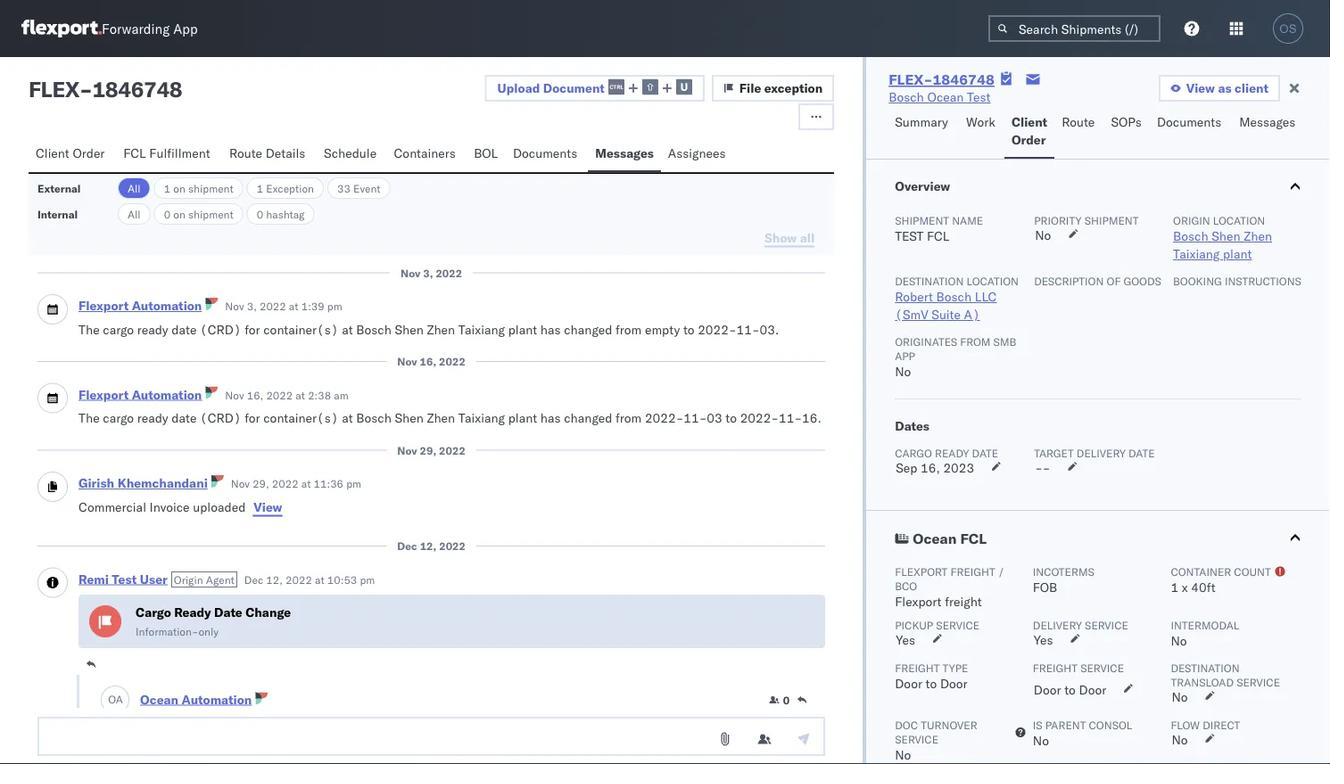 Task type: describe. For each thing, give the bounding box(es) containing it.
from inside originates from smb app no
[[960, 335, 991, 348]]

plant for 2022-
[[508, 410, 537, 426]]

user for origin
[[140, 572, 168, 587]]

0 horizontal spatial client order button
[[29, 137, 116, 172]]

0 vertical spatial test
[[967, 89, 991, 105]]

1 vertical spatial documents
[[513, 145, 578, 161]]

1 for 1 x 40ft
[[1171, 580, 1179, 596]]

app inside originates from smb app no
[[895, 349, 915, 363]]

freight for freight service
[[1033, 662, 1078, 675]]

1 x 40ft
[[1171, 580, 1216, 596]]

work
[[966, 114, 996, 130]]

summary
[[895, 114, 948, 130]]

nov 29, 2022
[[397, 444, 466, 457]]

this
[[716, 733, 737, 749]]

0 hashtag
[[257, 207, 305, 221]]

destination location robert bosch llc (smv suite a)
[[895, 274, 1019, 323]]

route for route details
[[229, 145, 262, 161]]

2 vertical spatial for
[[697, 733, 713, 749]]

destination transload service
[[1171, 662, 1280, 689]]

flexport automation button for the cargo ready date (crd) for container(s)  at bosch shen zhen taixiang plant has changed from empty to 2022-11-03.
[[79, 298, 202, 314]]

agent
[[206, 573, 235, 587]]

flexport automation button for the cargo ready date (crd) for container(s)  at bosch shen zhen taixiang plant has changed from 2022-11-03 to 2022-11-16.
[[79, 387, 202, 402]]

of
[[1107, 274, 1121, 288]]

no down transload
[[1172, 690, 1188, 705]]

nov for nov 3, 2022
[[401, 266, 421, 280]]

12, for dec 12, 2022
[[420, 540, 437, 553]]

route details button
[[222, 137, 317, 172]]

nov for nov 16, 2022
[[397, 355, 417, 369]]

all button for 1
[[118, 178, 150, 199]]

internal
[[37, 207, 78, 221]]

zhen inside origin location bosch shen zhen taixiang plant
[[1244, 228, 1272, 244]]

ready for the cargo ready date (crd) for container(s)  at bosch shen zhen taixiang plant has changed from empty to 2022-11-03.
[[137, 322, 168, 337]]

03
[[707, 410, 723, 426]]

33 event
[[337, 182, 381, 195]]

shipment down 1 on shipment
[[188, 207, 233, 221]]

ocean for fcl
[[913, 530, 957, 548]]

1 horizontal spatial 2022-
[[698, 322, 737, 337]]

fcl inside shipment name test fcl
[[927, 228, 950, 244]]

shipment right the this
[[741, 733, 793, 749]]

origin location bosch shen zhen taixiang plant
[[1173, 214, 1272, 262]]

ocean for automation
[[140, 692, 179, 708]]

16.
[[802, 410, 822, 426]]

2 horizontal spatial 11-
[[779, 410, 802, 426]]

40ft
[[1191, 580, 1216, 596]]

is parent consol no
[[1033, 719, 1133, 749]]

the for the cargo ready date (crd) for container(s)  at bosch shen zhen taixiang plant has changed from empty to 2022-11-03.
[[79, 322, 100, 337]]

invoice
[[150, 499, 190, 515]]

1 exception
[[257, 182, 314, 195]]

changed for 2022-
[[564, 410, 612, 426]]

order for right 'client order' button
[[1012, 132, 1046, 148]]

origin inside origin location bosch shen zhen taixiang plant
[[1173, 214, 1211, 227]]

container count
[[1171, 565, 1271, 579]]

1 horizontal spatial documents
[[1157, 114, 1222, 130]]

priority shipment
[[1034, 214, 1139, 227]]

view inside "button"
[[1187, 80, 1215, 96]]

view as client button
[[1159, 75, 1280, 102]]

0 vertical spatial fcl
[[123, 145, 146, 161]]

llc
[[975, 289, 997, 305]]

turnover
[[921, 719, 978, 732]]

2:38
[[308, 389, 331, 402]]

plant inside origin location bosch shen zhen taixiang plant
[[1223, 246, 1252, 262]]

nov 3, 2022
[[401, 266, 462, 280]]

no inside originates from smb app no
[[895, 364, 911, 380]]

suite
[[932, 307, 961, 323]]

0 horizontal spatial 1846748
[[92, 76, 182, 103]]

zhen for 03.
[[427, 322, 455, 337]]

filed
[[450, 733, 475, 749]]

2 vertical spatial fcl
[[960, 530, 987, 548]]

2
[[140, 712, 147, 725]]

no inside is parent consol no
[[1033, 733, 1049, 749]]

16, for sep 16, 2023
[[921, 460, 940, 476]]

to right 03
[[726, 410, 737, 426]]

16, for nov 16, 2022 at 2:38 am
[[247, 389, 264, 402]]

only
[[198, 625, 219, 638]]

1 horizontal spatial client order
[[1012, 114, 1048, 148]]

2 vertical spatial ready
[[935, 447, 969, 460]]

3, for nov 3, 2022
[[423, 266, 433, 280]]

incoterms fob
[[1033, 565, 1095, 596]]

1 horizontal spatial exception
[[765, 80, 823, 96]]

at for 10:53
[[315, 573, 325, 587]]

destination for robert
[[895, 274, 964, 288]]

at down am
[[342, 410, 353, 426]]

bosch ocean test link
[[889, 88, 991, 106]]

upload document button
[[485, 75, 705, 102]]

for for the cargo ready date (crd) for container(s)  at bosch shen zhen taixiang plant has changed from 2022-11-03 to 2022-11-16.
[[245, 410, 260, 426]]

as
[[1218, 80, 1232, 96]]

bosch inside origin location bosch shen zhen taixiang plant
[[1173, 228, 1209, 244]]

no inside intermodal no
[[1171, 634, 1187, 649]]

service inside doc turnover service
[[895, 733, 939, 746]]

2 vertical spatial on
[[797, 733, 811, 749]]

test
[[895, 228, 924, 244]]

client for the leftmost 'client order' button
[[36, 145, 69, 161]]

0 horizontal spatial messages button
[[588, 137, 661, 172]]

dec 12, 2022 at 10:53 pm
[[244, 573, 375, 587]]

instructions
[[1225, 274, 1302, 288]]

container
[[1171, 565, 1232, 579]]

cargo for the cargo ready date (crd) for container(s)  at bosch shen zhen taixiang plant has changed from 2022-11-03 to 2022-11-16.
[[103, 410, 134, 426]]

sep
[[896, 460, 918, 476]]

from for the cargo ready date (crd) for container(s)  at bosch shen zhen taixiang plant has changed from empty to 2022-11-03.
[[616, 322, 642, 337]]

1 vertical spatial freight
[[945, 594, 982, 610]]

1 horizontal spatial documents button
[[1150, 106, 1232, 159]]

1 horizontal spatial client order button
[[1005, 106, 1055, 159]]

nov for nov 29, 2022
[[397, 444, 417, 457]]

no down 'flow'
[[1172, 733, 1188, 748]]

target
[[1034, 447, 1074, 460]]

0 on shipment
[[164, 207, 233, 221]]

bosch inside destination location robert bosch llc (smv suite a)
[[937, 289, 972, 305]]

girish
[[79, 476, 114, 491]]

door up doc
[[895, 676, 923, 692]]

on for 0
[[173, 207, 185, 221]]

2022 for nov 16, 2022
[[439, 355, 466, 369]]

door to door
[[1034, 683, 1107, 698]]

bosch ocean test
[[889, 89, 991, 105]]

flow direct
[[1171, 719, 1241, 732]]

1 for 1 on shipment
[[164, 182, 171, 195]]

1 vertical spatial ready
[[525, 733, 559, 749]]

0 horizontal spatial 2022-
[[645, 410, 684, 426]]

user for (giudicelli.remi+testuser@gmail.com)
[[199, 733, 225, 749]]

door down the type
[[940, 676, 968, 692]]

a
[[478, 733, 485, 749]]

0 horizontal spatial 11-
[[684, 410, 707, 426]]

0 for hashtag
[[257, 207, 263, 221]]

10:53
[[327, 573, 357, 587]]

2022 for nov 16, 2022 at 2:38 am
[[266, 389, 293, 402]]

2 parties button
[[140, 710, 194, 725]]

origin inside remi test user origin agent
[[174, 573, 203, 587]]

service
[[1081, 662, 1124, 675]]

1 vertical spatial messages
[[595, 145, 654, 161]]

all button for 0
[[118, 203, 150, 225]]

2 vertical spatial automation
[[182, 692, 252, 708]]

- for -
[[1043, 460, 1051, 476]]

upload
[[498, 80, 540, 96]]

client
[[1235, 80, 1269, 96]]

flexport freight / bco flexport freight
[[895, 565, 1005, 610]]

cargo ready date
[[895, 447, 999, 460]]

- for flex
[[79, 76, 92, 103]]

at up am
[[342, 322, 353, 337]]

direct
[[1203, 719, 1241, 732]]

pickup
[[895, 619, 934, 632]]

taixiang for 03.
[[459, 322, 505, 337]]

forwarding
[[102, 20, 170, 37]]

count
[[1234, 565, 1271, 579]]

robert bosch llc (smv suite a) link
[[895, 289, 997, 323]]

(giudicelli.remi+testuser@gmail.com)
[[228, 733, 446, 749]]

0 vertical spatial freight
[[951, 565, 996, 579]]

forwarding app link
[[21, 20, 198, 37]]

0 horizontal spatial documents button
[[506, 137, 588, 172]]

0 horizontal spatial view
[[254, 499, 282, 515]]

3, for nov 3, 2022 at 1:39 pm
[[247, 300, 257, 313]]

originates
[[895, 335, 958, 348]]

booking instructions
[[1173, 274, 1302, 288]]

has for empty
[[541, 322, 561, 337]]

delivery service
[[1033, 619, 1129, 632]]

1 vertical spatial exception
[[639, 733, 694, 749]]

2 vertical spatial pm
[[360, 573, 375, 587]]

freight for freight type door to door
[[895, 662, 940, 675]]

remi for remi test user (giudicelli.remi+testuser@gmail.com) filed a cargo ready date change exception for this shipment on
[[140, 733, 169, 749]]

intermodal no
[[1171, 619, 1240, 649]]

(smv
[[895, 307, 929, 323]]

incoterms
[[1033, 565, 1095, 579]]

ready inside cargo ready date change information-only
[[174, 605, 211, 621]]

schedule button
[[317, 137, 387, 172]]

1 vertical spatial date
[[563, 733, 589, 749]]

route for route
[[1062, 114, 1095, 130]]

taixiang inside origin location bosch shen zhen taixiang plant
[[1173, 246, 1220, 262]]

0 horizontal spatial client order
[[36, 145, 105, 161]]

originates from smb app no
[[895, 335, 1017, 380]]

o
[[108, 693, 116, 707]]

(crd) for the cargo ready date (crd) for container(s)  at bosch shen zhen taixiang plant has changed from empty to 2022-11-03.
[[200, 322, 241, 337]]

empty
[[645, 322, 680, 337]]

commercial invoice uploaded view
[[79, 499, 282, 515]]

os button
[[1268, 8, 1309, 49]]

2022 for dec 12, 2022 at 10:53 pm
[[286, 573, 312, 587]]

service inside destination transload service
[[1237, 676, 1280, 689]]

remi test user button
[[79, 572, 168, 587]]

cargo for the cargo ready date (crd) for container(s)  at bosch shen zhen taixiang plant has changed from empty to 2022-11-03.
[[103, 322, 134, 337]]

change inside cargo ready date change information-only
[[246, 605, 291, 621]]

cargo for ready
[[136, 605, 171, 621]]

location for zhen
[[1213, 214, 1265, 227]]

--
[[1035, 460, 1051, 476]]

sops button
[[1104, 106, 1150, 159]]

file exception
[[740, 80, 823, 96]]

intermodal
[[1171, 619, 1240, 632]]

a
[[116, 693, 123, 707]]

ocean fcl button
[[867, 511, 1330, 565]]

x
[[1182, 580, 1188, 596]]

details
[[266, 145, 305, 161]]

no down doc
[[895, 748, 911, 763]]

cargo for ready
[[895, 447, 932, 460]]

delivery
[[1077, 447, 1126, 460]]

1 horizontal spatial 1846748
[[933, 70, 995, 88]]

container(s) for the cargo ready date (crd) for container(s)  at bosch shen zhen taixiang plant has changed from 2022-11-03 to 2022-11-16.
[[263, 410, 339, 426]]

commercial
[[79, 499, 146, 515]]

external
[[37, 182, 81, 195]]

1 horizontal spatial messages button
[[1232, 106, 1305, 159]]

on for 1
[[173, 182, 185, 195]]

to right empty
[[683, 322, 695, 337]]

shipment up 0 on shipment
[[188, 182, 233, 195]]



Task type: locate. For each thing, give the bounding box(es) containing it.
nov down the cargo ready date (crd) for container(s)  at bosch shen zhen taixiang plant has changed from 2022-11-03 to 2022-11-16.
[[397, 444, 417, 457]]

0 horizontal spatial exception
[[639, 733, 694, 749]]

location inside origin location bosch shen zhen taixiang plant
[[1213, 214, 1265, 227]]

1 horizontal spatial client
[[1012, 114, 1048, 130]]

app down originates
[[895, 349, 915, 363]]

service right transload
[[1237, 676, 1280, 689]]

user down ocean automation
[[199, 733, 225, 749]]

1 horizontal spatial ready
[[525, 733, 559, 749]]

door up is
[[1034, 683, 1061, 698]]

origin left agent
[[174, 573, 203, 587]]

remi down 2
[[140, 733, 169, 749]]

16, down cargo ready date at the bottom right of page
[[921, 460, 940, 476]]

exception
[[765, 80, 823, 96], [639, 733, 694, 749]]

messages down upload document button
[[595, 145, 654, 161]]

0 vertical spatial plant
[[1223, 246, 1252, 262]]

0 horizontal spatial change
[[246, 605, 291, 621]]

1 vertical spatial on
[[173, 207, 185, 221]]

target delivery date
[[1034, 447, 1155, 460]]

consol
[[1089, 719, 1133, 732]]

no down intermodal
[[1171, 634, 1187, 649]]

pm for flexport automation
[[327, 300, 342, 313]]

changed for empty
[[564, 322, 612, 337]]

route inside button
[[229, 145, 262, 161]]

0 vertical spatial messages
[[1240, 114, 1296, 130]]

destination for service
[[1171, 662, 1240, 675]]

/
[[998, 565, 1005, 579]]

all for 1
[[128, 182, 141, 195]]

priority
[[1034, 214, 1082, 227]]

1 vertical spatial remi
[[140, 733, 169, 749]]

1 vertical spatial ready
[[137, 410, 168, 426]]

1 vertical spatial fcl
[[927, 228, 950, 244]]

for for the cargo ready date (crd) for container(s)  at bosch shen zhen taixiang plant has changed from empty to 2022-11-03.
[[245, 322, 260, 337]]

all for 0
[[128, 207, 141, 221]]

freight up pickup service
[[945, 594, 982, 610]]

0 vertical spatial on
[[173, 182, 185, 195]]

fob
[[1033, 580, 1058, 596]]

freight service
[[1033, 662, 1124, 675]]

no down priority
[[1035, 228, 1051, 243]]

1 vertical spatial 12,
[[266, 573, 283, 587]]

1 vertical spatial ocean
[[913, 530, 957, 548]]

ocean up 2 parties button
[[140, 692, 179, 708]]

0 for on
[[164, 207, 171, 221]]

dec for dec 12, 2022
[[397, 540, 417, 553]]

1 horizontal spatial 11-
[[737, 322, 760, 337]]

view button
[[253, 498, 283, 516]]

16, down the cargo ready date (crd) for container(s)  at bosch shen zhen taixiang plant has changed from empty to 2022-11-03.
[[420, 355, 436, 369]]

2 container(s) from the top
[[263, 410, 339, 426]]

documents button down "view as client" "button"
[[1150, 106, 1232, 159]]

1 vertical spatial test
[[112, 572, 137, 587]]

nov up the cargo ready date (crd) for container(s)  at bosch shen zhen taixiang plant has changed from empty to 2022-11-03.
[[401, 266, 421, 280]]

1 yes from the left
[[896, 633, 915, 648]]

1 vertical spatial location
[[967, 274, 1019, 288]]

taixiang up nov 16, 2022
[[459, 322, 505, 337]]

test up work
[[967, 89, 991, 105]]

container(s) for the cargo ready date (crd) for container(s)  at bosch shen zhen taixiang plant has changed from empty to 2022-11-03.
[[263, 322, 339, 337]]

0 horizontal spatial origin
[[174, 573, 203, 587]]

service up service
[[1085, 619, 1129, 632]]

shipment
[[895, 214, 949, 227]]

29, for nov 29, 2022
[[420, 444, 436, 457]]

user up information-
[[140, 572, 168, 587]]

yes down delivery
[[1034, 633, 1053, 648]]

12, for dec 12, 2022 at 10:53 pm
[[266, 573, 283, 587]]

0 vertical spatial user
[[140, 572, 168, 587]]

cargo
[[895, 447, 932, 460], [136, 605, 171, 621], [488, 733, 521, 749]]

flex-1846748 link
[[889, 70, 995, 88]]

2 vertical spatial ocean
[[140, 692, 179, 708]]

destination inside destination location robert bosch llc (smv suite a)
[[895, 274, 964, 288]]

taixiang up the nov 29, 2022
[[459, 410, 505, 426]]

2 yes from the left
[[1034, 633, 1053, 648]]

(crd) down nov 16, 2022 at 2:38 am
[[200, 410, 241, 426]]

3, left 1:39
[[247, 300, 257, 313]]

shen inside origin location bosch shen zhen taixiang plant
[[1212, 228, 1241, 244]]

no down originates
[[895, 364, 911, 380]]

2023
[[944, 460, 974, 476]]

flexport automation
[[79, 298, 202, 314], [79, 387, 202, 402]]

1 horizontal spatial destination
[[1171, 662, 1240, 675]]

0 horizontal spatial ready
[[174, 605, 211, 621]]

1 for 1 exception
[[257, 182, 263, 195]]

bosch
[[889, 89, 924, 105], [1173, 228, 1209, 244], [937, 289, 972, 305], [356, 322, 392, 337], [356, 410, 392, 426]]

1 has from the top
[[541, 322, 561, 337]]

all down the fcl fulfillment
[[128, 182, 141, 195]]

messages down the client
[[1240, 114, 1296, 130]]

at for 11:36
[[301, 477, 311, 491]]

1 vertical spatial shen
[[395, 322, 424, 337]]

shen up the booking instructions
[[1212, 228, 1241, 244]]

os
[[1280, 22, 1297, 35]]

messages button down the client
[[1232, 106, 1305, 159]]

document
[[543, 80, 605, 96]]

nov 16, 2022 at 2:38 am
[[225, 389, 349, 402]]

0 vertical spatial ready
[[137, 322, 168, 337]]

0 vertical spatial remi
[[79, 572, 109, 587]]

cargo inside cargo ready date change information-only
[[136, 605, 171, 621]]

view
[[1187, 80, 1215, 96], [254, 499, 282, 515]]

None text field
[[37, 717, 826, 757]]

1846748 up 'bosch ocean test'
[[933, 70, 995, 88]]

0 vertical spatial 29,
[[420, 444, 436, 457]]

1 vertical spatial origin
[[174, 573, 203, 587]]

0 vertical spatial date
[[214, 605, 242, 621]]

cargo up information-
[[136, 605, 171, 621]]

the for the cargo ready date (crd) for container(s)  at bosch shen zhen taixiang plant has changed from 2022-11-03 to 2022-11-16.
[[79, 410, 100, 426]]

destination up robert
[[895, 274, 964, 288]]

description of goods
[[1034, 274, 1162, 288]]

0 vertical spatial dec
[[397, 540, 417, 553]]

booking
[[1173, 274, 1222, 288]]

0 horizontal spatial documents
[[513, 145, 578, 161]]

assignees
[[668, 145, 726, 161]]

at left 10:53
[[315, 573, 325, 587]]

fcl fulfillment button
[[116, 137, 222, 172]]

freight up the door to door
[[1033, 662, 1078, 675]]

zhen up nov 16, 2022
[[427, 322, 455, 337]]

cargo
[[103, 322, 134, 337], [103, 410, 134, 426]]

1 flexport automation from the top
[[79, 298, 202, 314]]

2 freight from the left
[[1033, 662, 1078, 675]]

documents down "view as client" "button"
[[1157, 114, 1222, 130]]

1846748 down forwarding
[[92, 76, 182, 103]]

door down service
[[1079, 683, 1107, 698]]

(crd)
[[200, 322, 241, 337], [200, 410, 241, 426]]

1 vertical spatial the
[[79, 410, 100, 426]]

1 horizontal spatial route
[[1062, 114, 1095, 130]]

2 horizontal spatial 2022-
[[740, 410, 779, 426]]

1 vertical spatial pm
[[346, 477, 362, 491]]

29, for nov 29, 2022 at 11:36 pm
[[253, 477, 269, 491]]

2 cargo from the top
[[103, 410, 134, 426]]

2 all button from the top
[[118, 203, 150, 225]]

location
[[1213, 214, 1265, 227], [967, 274, 1019, 288]]

for down nov 3, 2022 at 1:39 pm
[[245, 322, 260, 337]]

0 horizontal spatial location
[[967, 274, 1019, 288]]

1 horizontal spatial 16,
[[420, 355, 436, 369]]

all button down the fcl fulfillment
[[118, 178, 150, 199]]

1 vertical spatial 16,
[[247, 389, 264, 402]]

to up turnover
[[926, 676, 937, 692]]

shen
[[1212, 228, 1241, 244], [395, 322, 424, 337], [395, 410, 424, 426]]

parties
[[149, 712, 194, 725]]

documents button
[[1150, 106, 1232, 159], [506, 137, 588, 172]]

ocean
[[927, 89, 964, 105], [913, 530, 957, 548], [140, 692, 179, 708]]

2022 for nov 29, 2022 at 11:36 pm
[[272, 477, 299, 491]]

flexport automation for the cargo ready date (crd) for container(s)  at bosch shen zhen taixiang plant has changed from 2022-11-03 to 2022-11-16.
[[79, 387, 202, 402]]

order inside client order
[[1012, 132, 1046, 148]]

2 flexport automation from the top
[[79, 387, 202, 402]]

flex
[[29, 76, 79, 103]]

parent
[[1046, 719, 1086, 732]]

cargo up 'sep'
[[895, 447, 932, 460]]

client right work
[[1012, 114, 1048, 130]]

plant for 03.
[[508, 322, 537, 337]]

0 vertical spatial origin
[[1173, 214, 1211, 227]]

1 left x
[[1171, 580, 1179, 596]]

all button left 0 on shipment
[[118, 203, 150, 225]]

ocean automation
[[140, 692, 252, 708]]

1 freight from the left
[[895, 662, 940, 675]]

2022- right 03
[[740, 410, 779, 426]]

zhen up the nov 29, 2022
[[427, 410, 455, 426]]

dec for dec 12, 2022 at 10:53 pm
[[244, 573, 263, 587]]

0 horizontal spatial dec
[[244, 573, 263, 587]]

on up 0 on shipment
[[173, 182, 185, 195]]

0 vertical spatial zhen
[[1244, 228, 1272, 244]]

flexport
[[79, 298, 129, 314], [79, 387, 129, 402], [895, 565, 948, 579], [895, 594, 942, 610]]

0 vertical spatial taixiang
[[1173, 246, 1220, 262]]

bol button
[[467, 137, 506, 172]]

exception left the this
[[639, 733, 694, 749]]

2 the from the top
[[79, 410, 100, 426]]

documents
[[1157, 114, 1222, 130], [513, 145, 578, 161]]

2 has from the top
[[541, 410, 561, 426]]

test for remi test user (giudicelli.remi+testuser@gmail.com) filed a cargo ready date change exception for this shipment on
[[172, 733, 195, 749]]

on right the this
[[797, 733, 811, 749]]

1 vertical spatial user
[[199, 733, 225, 749]]

1 horizontal spatial yes
[[1034, 633, 1053, 648]]

16, left 2:38
[[247, 389, 264, 402]]

origin
[[1173, 214, 1211, 227], [174, 573, 203, 587]]

0 vertical spatial all button
[[118, 178, 150, 199]]

flexport. image
[[21, 20, 102, 37]]

pm for girish khemchandani
[[346, 477, 362, 491]]

destination inside destination transload service
[[1171, 662, 1240, 675]]

smb
[[994, 335, 1017, 348]]

11:36
[[314, 477, 344, 491]]

2 all from the top
[[128, 207, 141, 221]]

0 vertical spatial for
[[245, 322, 260, 337]]

(crd) for the cargo ready date (crd) for container(s)  at bosch shen zhen taixiang plant has changed from 2022-11-03 to 2022-11-16.
[[200, 410, 241, 426]]

0 vertical spatial location
[[1213, 214, 1265, 227]]

0 vertical spatial ready
[[174, 605, 211, 621]]

0 vertical spatial cargo
[[103, 322, 134, 337]]

taixiang
[[1173, 246, 1220, 262], [459, 322, 505, 337], [459, 410, 505, 426]]

delivery
[[1033, 619, 1082, 632]]

1 horizontal spatial order
[[1012, 132, 1046, 148]]

has for 2022-
[[541, 410, 561, 426]]

1 horizontal spatial date
[[563, 733, 589, 749]]

pm right 11:36
[[346, 477, 362, 491]]

1 horizontal spatial 12,
[[420, 540, 437, 553]]

to inside freight type door to door
[[926, 676, 937, 692]]

1 vertical spatial all
[[128, 207, 141, 221]]

2 vertical spatial shen
[[395, 410, 424, 426]]

date inside cargo ready date change information-only
[[214, 605, 242, 621]]

1 horizontal spatial 3,
[[423, 266, 433, 280]]

29, down the cargo ready date (crd) for container(s)  at bosch shen zhen taixiang plant has changed from 2022-11-03 to 2022-11-16.
[[420, 444, 436, 457]]

1 vertical spatial zhen
[[427, 322, 455, 337]]

route button
[[1055, 106, 1104, 159]]

containers
[[394, 145, 456, 161]]

has
[[541, 322, 561, 337], [541, 410, 561, 426]]

0 horizontal spatial remi
[[79, 572, 109, 587]]

from down a)
[[960, 335, 991, 348]]

2022- left 03
[[645, 410, 684, 426]]

2 vertical spatial 16,
[[921, 460, 940, 476]]

yes for delivery
[[1034, 633, 1053, 648]]

ocean inside ocean fcl button
[[913, 530, 957, 548]]

automation for the cargo ready date (crd) for container(s)  at bosch shen zhen taixiang plant has changed from empty to 2022-11-03.
[[132, 298, 202, 314]]

client order button
[[1005, 106, 1055, 159], [29, 137, 116, 172]]

shipment down overview button
[[1085, 214, 1139, 227]]

0 horizontal spatial yes
[[896, 633, 915, 648]]

nov left 2:38
[[225, 389, 244, 402]]

container(s)
[[263, 322, 339, 337], [263, 410, 339, 426]]

order up external
[[73, 145, 105, 161]]

1 (crd) from the top
[[200, 322, 241, 337]]

test
[[967, 89, 991, 105], [112, 572, 137, 587], [172, 733, 195, 749]]

documents right bol button
[[513, 145, 578, 161]]

1 horizontal spatial 1
[[257, 182, 263, 195]]

0 horizontal spatial 3,
[[247, 300, 257, 313]]

fcl up "flexport freight / bco flexport freight" at the right bottom
[[960, 530, 987, 548]]

hashtag
[[266, 207, 305, 221]]

order for the leftmost 'client order' button
[[73, 145, 105, 161]]

2022 for nov 3, 2022
[[436, 266, 462, 280]]

client order button right work
[[1005, 106, 1055, 159]]

at for 1:39
[[289, 300, 299, 313]]

2 horizontal spatial test
[[967, 89, 991, 105]]

1 horizontal spatial remi
[[140, 733, 169, 749]]

2 (crd) from the top
[[200, 410, 241, 426]]

shipment name test fcl
[[895, 214, 983, 244]]

1 vertical spatial container(s)
[[263, 410, 339, 426]]

1 vertical spatial change
[[593, 733, 636, 749]]

client for right 'client order' button
[[1012, 114, 1048, 130]]

route details
[[229, 145, 305, 161]]

shen for the cargo ready date (crd) for container(s)  at bosch shen zhen taixiang plant has changed from empty to 2022-11-03.
[[395, 322, 424, 337]]

shen for the cargo ready date (crd) for container(s)  at bosch shen zhen taixiang plant has changed from 2022-11-03 to 2022-11-16.
[[395, 410, 424, 426]]

2022- left 03.
[[698, 322, 737, 337]]

ready for the cargo ready date (crd) for container(s)  at bosch shen zhen taixiang plant has changed from 2022-11-03 to 2022-11-16.
[[137, 410, 168, 426]]

taixiang for 2022-
[[459, 410, 505, 426]]

2 vertical spatial taixiang
[[459, 410, 505, 426]]

ocean inside bosch ocean test link
[[927, 89, 964, 105]]

messages
[[1240, 114, 1296, 130], [595, 145, 654, 161]]

1 all button from the top
[[118, 178, 150, 199]]

no
[[1035, 228, 1051, 243], [895, 364, 911, 380], [1171, 634, 1187, 649], [1172, 690, 1188, 705], [1172, 733, 1188, 748], [1033, 733, 1049, 749], [895, 748, 911, 763]]

freight inside freight type door to door
[[895, 662, 940, 675]]

1 down fcl fulfillment button
[[164, 182, 171, 195]]

1 left exception
[[257, 182, 263, 195]]

client order up external
[[36, 145, 105, 161]]

date
[[214, 605, 242, 621], [563, 733, 589, 749]]

Search Shipments (/) text field
[[989, 15, 1161, 42]]

for left the this
[[697, 733, 713, 749]]

nov for nov 16, 2022 at 2:38 am
[[225, 389, 244, 402]]

2 flexport automation button from the top
[[79, 387, 202, 402]]

(crd) down nov 3, 2022 at 1:39 pm
[[200, 322, 241, 337]]

forwarding app
[[102, 20, 198, 37]]

zhen for 2022-
[[427, 410, 455, 426]]

all left 0 on shipment
[[128, 207, 141, 221]]

all
[[128, 182, 141, 195], [128, 207, 141, 221]]

1 horizontal spatial 29,
[[420, 444, 436, 457]]

nov up uploaded
[[231, 477, 250, 491]]

zhen
[[1244, 228, 1272, 244], [427, 322, 455, 337], [427, 410, 455, 426]]

3, up the cargo ready date (crd) for container(s)  at bosch shen zhen taixiang plant has changed from empty to 2022-11-03.
[[423, 266, 433, 280]]

0 horizontal spatial freight
[[895, 662, 940, 675]]

1 vertical spatial 3,
[[247, 300, 257, 313]]

1 vertical spatial flexport automation button
[[79, 387, 202, 402]]

client order button up external
[[29, 137, 116, 172]]

documents button right bol
[[506, 137, 588, 172]]

route inside button
[[1062, 114, 1095, 130]]

schedule
[[324, 145, 377, 161]]

remi down commercial
[[79, 572, 109, 587]]

location inside destination location robert bosch llc (smv suite a)
[[967, 274, 1019, 288]]

fcl fulfillment
[[123, 145, 210, 161]]

1 all from the top
[[128, 182, 141, 195]]

2 changed from the top
[[564, 410, 612, 426]]

0 vertical spatial (crd)
[[200, 322, 241, 337]]

freight left the type
[[895, 662, 940, 675]]

route left details
[[229, 145, 262, 161]]

0 button
[[769, 693, 790, 708]]

flexport automation for the cargo ready date (crd) for container(s)  at bosch shen zhen taixiang plant has changed from empty to 2022-11-03.
[[79, 298, 202, 314]]

fcl
[[123, 145, 146, 161], [927, 228, 950, 244], [960, 530, 987, 548]]

1 horizontal spatial dec
[[397, 540, 417, 553]]

exception
[[266, 182, 314, 195]]

origin up bosch shen zhen taixiang plant link
[[1173, 214, 1211, 227]]

0 vertical spatial route
[[1062, 114, 1095, 130]]

location for llc
[[967, 274, 1019, 288]]

0 inside button
[[783, 694, 790, 707]]

nov for nov 29, 2022 at 11:36 pm
[[231, 477, 250, 491]]

ready right a
[[525, 733, 559, 749]]

changed
[[564, 322, 612, 337], [564, 410, 612, 426]]

ready
[[174, 605, 211, 621], [525, 733, 559, 749]]

client order right the work button
[[1012, 114, 1048, 148]]

0 horizontal spatial destination
[[895, 274, 964, 288]]

1 horizontal spatial 0
[[257, 207, 263, 221]]

yes for pickup
[[896, 633, 915, 648]]

0 vertical spatial flexport automation button
[[79, 298, 202, 314]]

user
[[140, 572, 168, 587], [199, 733, 225, 749]]

at
[[289, 300, 299, 313], [342, 322, 353, 337], [296, 389, 305, 402], [342, 410, 353, 426], [301, 477, 311, 491], [315, 573, 325, 587]]

2022 for nov 3, 2022 at 1:39 pm
[[260, 300, 286, 313]]

ready up only
[[174, 605, 211, 621]]

to down freight service
[[1065, 683, 1076, 698]]

freight type door to door
[[895, 662, 969, 692]]

location up bosch shen zhen taixiang plant link
[[1213, 214, 1265, 227]]

nov
[[401, 266, 421, 280], [225, 300, 244, 313], [397, 355, 417, 369], [225, 389, 244, 402], [397, 444, 417, 457], [231, 477, 250, 491]]

1 flexport automation button from the top
[[79, 298, 202, 314]]

fcl left the fulfillment
[[123, 145, 146, 161]]

2 vertical spatial cargo
[[488, 733, 521, 749]]

summary button
[[888, 106, 959, 159]]

messages button left assignees
[[588, 137, 661, 172]]

uploaded
[[193, 499, 246, 515]]

test for remi test user origin agent
[[112, 572, 137, 587]]

test down the parties
[[172, 733, 195, 749]]

1 vertical spatial cargo
[[136, 605, 171, 621]]

1 vertical spatial destination
[[1171, 662, 1240, 675]]

change
[[246, 605, 291, 621], [593, 733, 636, 749]]

dec
[[397, 540, 417, 553], [244, 573, 263, 587]]

destination up transload
[[1171, 662, 1240, 675]]

16, for nov 16, 2022
[[420, 355, 436, 369]]

app right forwarding
[[173, 20, 198, 37]]

all button
[[118, 178, 150, 199], [118, 203, 150, 225]]

0 vertical spatial client
[[1012, 114, 1048, 130]]

0 vertical spatial app
[[173, 20, 198, 37]]

0 horizontal spatial app
[[173, 20, 198, 37]]

client order
[[1012, 114, 1048, 148], [36, 145, 105, 161]]

girish khemchandani
[[79, 476, 208, 491]]

ocean down flex-1846748
[[927, 89, 964, 105]]

2022 for dec 12, 2022
[[439, 540, 466, 553]]

1 on shipment
[[164, 182, 233, 195]]

exception right file
[[765, 80, 823, 96]]

2 horizontal spatial 16,
[[921, 460, 940, 476]]

type
[[943, 662, 969, 675]]

0 horizontal spatial 16,
[[247, 389, 264, 402]]

at for 2:38
[[296, 389, 305, 402]]

1 cargo from the top
[[103, 322, 134, 337]]

1 horizontal spatial view
[[1187, 80, 1215, 96]]

1 changed from the top
[[564, 322, 612, 337]]

1 the from the top
[[79, 322, 100, 337]]

to
[[683, 322, 695, 337], [726, 410, 737, 426], [926, 676, 937, 692], [1065, 683, 1076, 698]]

from left 03
[[616, 410, 642, 426]]

automation for the cargo ready date (crd) for container(s)  at bosch shen zhen taixiang plant has changed from 2022-11-03 to 2022-11-16.
[[132, 387, 202, 402]]

app inside forwarding app link
[[173, 20, 198, 37]]

for down nov 16, 2022 at 2:38 am
[[245, 410, 260, 426]]

2022 for nov 29, 2022
[[439, 444, 466, 457]]

information-
[[136, 625, 198, 638]]

0 vertical spatial 16,
[[420, 355, 436, 369]]

0 vertical spatial ocean
[[927, 89, 964, 105]]

1 container(s) from the top
[[263, 322, 339, 337]]

nov for nov 3, 2022 at 1:39 pm
[[225, 300, 244, 313]]

0 horizontal spatial 1
[[164, 182, 171, 195]]

from for the cargo ready date (crd) for container(s)  at bosch shen zhen taixiang plant has changed from 2022-11-03 to 2022-11-16.
[[616, 410, 642, 426]]

service down "flexport freight / bco flexport freight" at the right bottom
[[936, 619, 980, 632]]

goods
[[1124, 274, 1162, 288]]

remi for remi test user origin agent
[[79, 572, 109, 587]]



Task type: vqa. For each thing, say whether or not it's contained in the screenshot.


